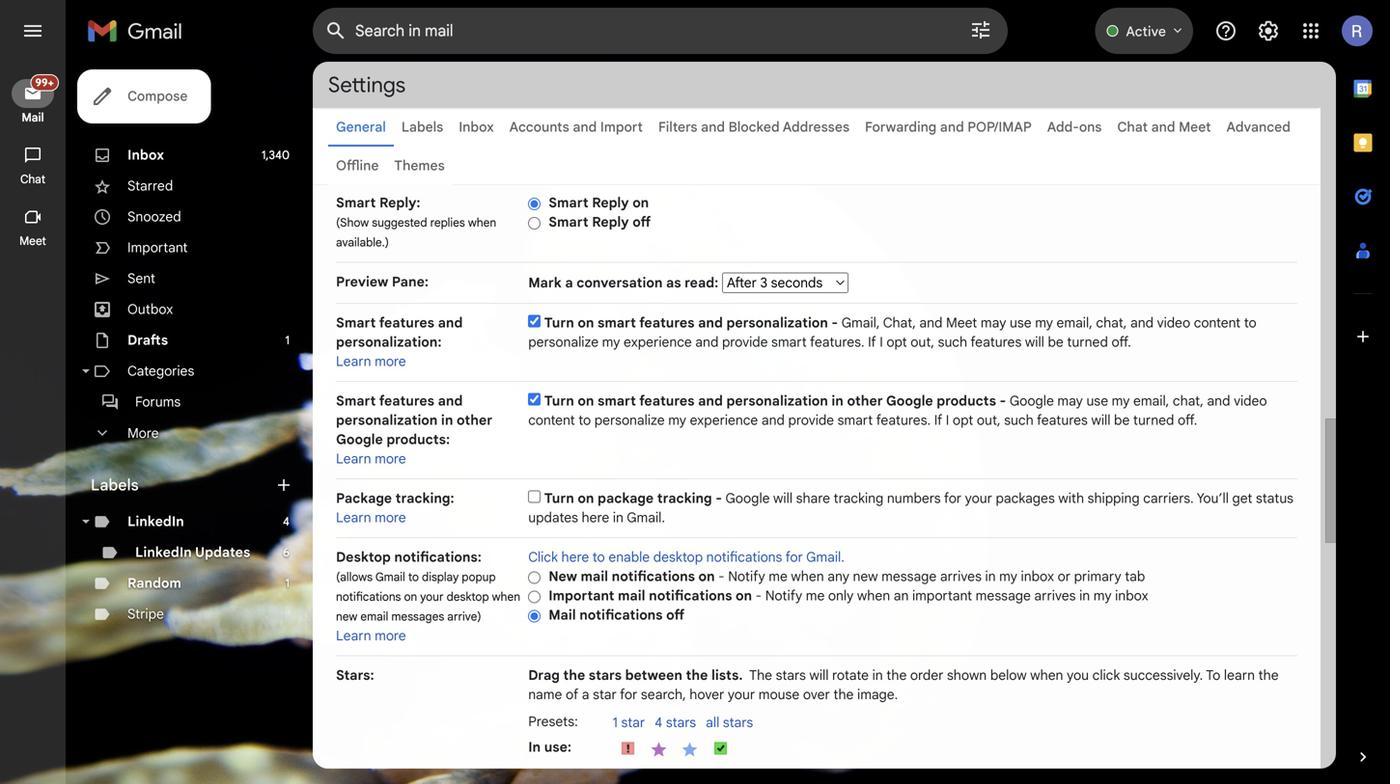 Task type: locate. For each thing, give the bounding box(es) containing it.
themes
[[394, 157, 445, 174]]

1 vertical spatial such
[[1004, 412, 1034, 429]]

purple question image
[[835, 768, 854, 785]]

lists.
[[711, 668, 743, 684]]

in up image.
[[872, 668, 883, 684]]

features down as at the left top
[[639, 315, 695, 332]]

chat, inside gmail, chat, and meet may use my email, chat, and video content to personalize my experience and provide smart features. if i opt out, such features will be turned off.
[[1096, 315, 1127, 332]]

1 vertical spatial labels
[[91, 476, 139, 495]]

personalize
[[528, 334, 599, 351], [594, 412, 665, 429]]

1 vertical spatial other
[[457, 412, 492, 429]]

1 horizontal spatial such
[[1004, 412, 1034, 429]]

labels up linkedin link
[[91, 476, 139, 495]]

1 horizontal spatial off.
[[1178, 412, 1197, 429]]

content inside gmail, chat, and meet may use my email, chat, and video content to personalize my experience and provide smart features. if i opt out, such features will be turned off.
[[1194, 315, 1241, 332]]

1 reply from the top
[[592, 195, 629, 211]]

inbox inside tab list
[[459, 119, 494, 136]]

video inside gmail, chat, and meet may use my email, chat, and video content to personalize my experience and provide smart features. if i opt out, such features will be turned off.
[[1157, 315, 1190, 332]]

blocked
[[728, 119, 780, 136]]

starred
[[127, 178, 173, 195]]

available.)
[[336, 236, 389, 250]]

content
[[1194, 315, 1241, 332], [528, 412, 575, 429]]

star right of
[[593, 687, 617, 704]]

settings image
[[1257, 19, 1280, 42]]

1 vertical spatial video
[[1234, 393, 1267, 410]]

an
[[894, 588, 909, 605]]

important link
[[127, 239, 188, 256]]

learn up "package"
[[336, 451, 371, 468]]

features. inside google may use my email, chat, and video content to personalize my experience and provide smart features. if i opt out, such features will be turned off.
[[876, 412, 931, 429]]

1 horizontal spatial your
[[728, 687, 755, 704]]

1 horizontal spatial 4
[[655, 715, 662, 732]]

inbox link
[[459, 119, 494, 136], [127, 147, 164, 164]]

1 horizontal spatial star
[[621, 715, 645, 732]]

gmail. inside google will share tracking numbers for your packages with shipping carriers. you'll get status updates here in gmail.
[[627, 510, 665, 527]]

meet
[[1179, 119, 1211, 136], [19, 234, 46, 249], [946, 315, 977, 332]]

smart inside smart features and personalization in other google products: learn more
[[336, 393, 376, 410]]

important
[[127, 239, 188, 256], [548, 588, 614, 605]]

chat and meet link
[[1117, 119, 1211, 136]]

1 vertical spatial star
[[621, 715, 645, 732]]

0 vertical spatial 1
[[285, 334, 290, 348]]

use: right in
[[544, 739, 571, 756]]

0 horizontal spatial a
[[565, 275, 573, 292]]

learn inside package tracking: learn more
[[336, 510, 371, 527]]

1 horizontal spatial email,
[[1133, 393, 1169, 410]]

0 horizontal spatial star
[[593, 687, 617, 704]]

2 vertical spatial meet
[[946, 315, 977, 332]]

inbox link up starred link
[[127, 147, 164, 164]]

1 tracking from the left
[[657, 490, 712, 507]]

your
[[965, 490, 992, 507], [420, 590, 444, 605], [728, 687, 755, 704]]

i down gmail, at the top
[[880, 334, 883, 351]]

smart inside smart reply: (show suggested replies when available.)
[[336, 195, 376, 211]]

chat,
[[1096, 315, 1127, 332], [1173, 393, 1204, 410]]

i down products
[[946, 412, 949, 429]]

for
[[944, 490, 962, 507], [785, 549, 803, 566], [620, 687, 637, 704]]

3 learn more link from the top
[[336, 510, 406, 527]]

chat down mail heading
[[20, 172, 45, 187]]

4 learn from the top
[[336, 628, 371, 645]]

0 vertical spatial notify
[[728, 569, 765, 585]]

0 horizontal spatial if
[[868, 334, 876, 351]]

1 vertical spatial personalization
[[726, 393, 828, 410]]

1 turn from the top
[[544, 315, 574, 332]]

learn more link for personalization:
[[336, 353, 406, 370]]

1 horizontal spatial may
[[1057, 393, 1083, 410]]

1 vertical spatial turned
[[1133, 412, 1174, 429]]

more
[[127, 425, 159, 442]]

New mail notifications on radio
[[528, 571, 541, 585]]

be
[[1048, 334, 1064, 351], [1114, 412, 1130, 429]]

desktop
[[653, 549, 703, 566], [447, 590, 489, 605]]

image.
[[857, 687, 898, 704]]

mark
[[528, 275, 562, 292]]

1 horizontal spatial important
[[548, 588, 614, 605]]

if down products
[[934, 412, 942, 429]]

1 horizontal spatial out,
[[977, 412, 1001, 429]]

blue star image
[[680, 740, 700, 759]]

0 horizontal spatial content
[[528, 412, 575, 429]]

personalize up package
[[594, 412, 665, 429]]

0 vertical spatial features.
[[810, 334, 865, 351]]

1 horizontal spatial mail
[[548, 607, 576, 624]]

0 horizontal spatial important
[[127, 239, 188, 256]]

for right numbers
[[944, 490, 962, 507]]

4 learn more link from the top
[[336, 628, 406, 645]]

experience down 'turn on smart features and personalization in other google products -'
[[690, 412, 758, 429]]

2 reply from the top
[[592, 214, 629, 231]]

1 vertical spatial chat,
[[1173, 393, 1204, 410]]

such up products
[[938, 334, 967, 351]]

inbox link right labels link on the left top of page
[[459, 119, 494, 136]]

in left or
[[985, 569, 996, 585]]

add-ons link
[[1047, 119, 1102, 136]]

replies
[[430, 216, 465, 230]]

1 vertical spatial linkedin
[[135, 544, 192, 561]]

your inside google will share tracking numbers for your packages with shipping carriers. you'll get status updates here in gmail.
[[965, 490, 992, 507]]

1 horizontal spatial gmail.
[[806, 549, 845, 566]]

1 horizontal spatial be
[[1114, 412, 1130, 429]]

reply for on
[[592, 195, 629, 211]]

the
[[749, 668, 772, 684]]

opt down chat,
[[887, 334, 907, 351]]

meet inside tab list
[[1179, 119, 1211, 136]]

the up image.
[[886, 668, 907, 684]]

1 horizontal spatial opt
[[953, 412, 973, 429]]

general
[[336, 119, 386, 136]]

learn inside smart features and personalization: learn more
[[336, 353, 371, 370]]

name
[[528, 687, 562, 704]]

0 horizontal spatial inbox link
[[127, 147, 164, 164]]

email, inside google may use my email, chat, and video content to personalize my experience and provide smart features. if i opt out, such features will be turned off.
[[1133, 393, 1169, 410]]

1 star 4 stars all stars
[[613, 715, 753, 732]]

0 horizontal spatial mail
[[581, 569, 608, 585]]

in inside smart features and personalization in other google products: learn more
[[441, 412, 453, 429]]

1 vertical spatial notify
[[765, 588, 802, 605]]

mail inside heading
[[22, 111, 44, 125]]

purple star image
[[649, 740, 669, 759]]

1
[[285, 334, 290, 348], [285, 577, 290, 591], [613, 715, 618, 732]]

smart for smart features and personalization in other google products: learn more
[[336, 393, 376, 410]]

0 horizontal spatial me
[[769, 569, 788, 585]]

features. up numbers
[[876, 412, 931, 429]]

click here to enable desktop notifications for gmail.
[[528, 549, 845, 566]]

enable
[[608, 549, 650, 566]]

0 vertical spatial meet
[[1179, 119, 1211, 136]]

0 horizontal spatial off
[[632, 214, 651, 231]]

experience inside gmail, chat, and meet may use my email, chat, and video content to personalize my experience and provide smart features. if i opt out, such features will be turned off.
[[624, 334, 692, 351]]

notify left only
[[765, 588, 802, 605]]

star
[[593, 687, 617, 704], [621, 715, 645, 732]]

the up hover
[[686, 668, 708, 684]]

features up products
[[970, 334, 1022, 351]]

in down package
[[613, 510, 624, 527]]

chat right ons
[[1117, 119, 1148, 136]]

2 vertical spatial turn
[[544, 490, 574, 507]]

below
[[990, 668, 1027, 684]]

chat for chat and meet
[[1117, 119, 1148, 136]]

message right important
[[976, 588, 1031, 605]]

1 horizontal spatial content
[[1194, 315, 1241, 332]]

0 vertical spatial gmail.
[[627, 510, 665, 527]]

add-
[[1047, 119, 1079, 136]]

new left email
[[336, 610, 357, 625]]

inbox
[[459, 119, 494, 136], [127, 147, 164, 164]]

me left only
[[806, 588, 825, 605]]

1 vertical spatial off.
[[1178, 412, 1197, 429]]

tracking up click here to enable desktop notifications for gmail.
[[657, 490, 712, 507]]

1 vertical spatial inbox
[[127, 147, 164, 164]]

0 horizontal spatial tab list
[[313, 108, 1321, 185]]

status
[[1256, 490, 1294, 507]]

1 horizontal spatial new
[[853, 569, 878, 585]]

such inside google may use my email, chat, and video content to personalize my experience and provide smart features. if i opt out, such features will be turned off.
[[1004, 412, 1034, 429]]

notify
[[728, 569, 765, 585], [765, 588, 802, 605]]

import
[[600, 119, 643, 136]]

1 horizontal spatial off
[[666, 607, 684, 624]]

1 horizontal spatial tracking
[[834, 490, 884, 507]]

learn inside desktop notifications: (allows gmail to display popup notifications on your desktop when new email messages arrive) learn more
[[336, 628, 371, 645]]

may inside gmail, chat, and meet may use my email, chat, and video content to personalize my experience and provide smart features. if i opt out, such features will be turned off.
[[981, 315, 1006, 332]]

0 horizontal spatial meet
[[19, 234, 46, 249]]

mail down 99+ link
[[22, 111, 44, 125]]

1 vertical spatial meet
[[19, 234, 46, 249]]

learn more link for personalization
[[336, 451, 406, 468]]

use inside gmail, chat, and meet may use my email, chat, and video content to personalize my experience and provide smart features. if i opt out, such features will be turned off.
[[1010, 315, 1032, 332]]

2 learn more link from the top
[[336, 451, 406, 468]]

i
[[880, 334, 883, 351], [946, 412, 949, 429]]

1 vertical spatial use:
[[571, 767, 598, 784]]

in right not at the bottom left of page
[[555, 767, 567, 784]]

with
[[1058, 490, 1084, 507]]

preview pane:
[[336, 274, 429, 291]]

-
[[832, 315, 838, 332], [1000, 393, 1006, 410], [715, 490, 722, 507], [718, 569, 725, 585], [756, 588, 762, 605]]

mail right the "mail notifications off" radio
[[548, 607, 576, 624]]

use: left yellow star icon at the left of the page
[[571, 767, 598, 784]]

settings
[[328, 71, 406, 98]]

None checkbox
[[528, 315, 541, 328], [528, 393, 541, 406], [528, 491, 541, 503], [528, 315, 541, 328], [528, 393, 541, 406], [528, 491, 541, 503]]

when left any
[[791, 569, 824, 585]]

navigation
[[0, 62, 68, 785]]

linkedin link
[[127, 514, 184, 530]]

meet down chat heading
[[19, 234, 46, 249]]

features up products:
[[379, 393, 434, 410]]

0 vertical spatial inbox
[[459, 119, 494, 136]]

meet heading
[[0, 234, 66, 249]]

1 vertical spatial off
[[666, 607, 684, 624]]

0 horizontal spatial chat
[[20, 172, 45, 187]]

red star image
[[680, 768, 700, 785]]

labels inside tab list
[[401, 119, 443, 136]]

stars left the between
[[589, 668, 622, 684]]

0 horizontal spatial such
[[938, 334, 967, 351]]

linkedin for linkedin link
[[127, 514, 184, 530]]

inbox left or
[[1021, 569, 1054, 585]]

chat inside tab list
[[1117, 119, 1148, 136]]

your inside desktop notifications: (allows gmail to display popup notifications on your desktop when new email messages arrive) learn more
[[420, 590, 444, 605]]

primary
[[1074, 569, 1121, 585]]

1 vertical spatial a
[[582, 687, 589, 704]]

here
[[582, 510, 609, 527], [561, 549, 589, 566]]

here down package
[[582, 510, 609, 527]]

0 vertical spatial reply
[[592, 195, 629, 211]]

- down click here to enable desktop notifications for gmail. link
[[718, 569, 725, 585]]

learn more link up "package"
[[336, 451, 406, 468]]

stars inside the stars will rotate in the order shown below when you click successively. to learn the name of a star for search, hover your mouse over the image.
[[776, 668, 806, 684]]

tab list
[[1336, 62, 1390, 715], [313, 108, 1321, 185]]

orange guillemet image
[[742, 768, 761, 785]]

0 vertical spatial personalization
[[726, 315, 828, 332]]

in up products:
[[441, 412, 453, 429]]

more down email
[[375, 628, 406, 645]]

mouse
[[758, 687, 800, 704]]

1 horizontal spatial video
[[1234, 393, 1267, 410]]

google left share
[[725, 490, 770, 507]]

1 more from the top
[[375, 353, 406, 370]]

message up an
[[881, 569, 937, 585]]

1 vertical spatial content
[[528, 412, 575, 429]]

chat inside heading
[[20, 172, 45, 187]]

here up 'new'
[[561, 549, 589, 566]]

Smart Reply on radio
[[528, 197, 541, 211]]

inbox up starred link
[[127, 147, 164, 164]]

turn for turn on smart features and personalization -
[[544, 315, 574, 332]]

1 vertical spatial here
[[561, 549, 589, 566]]

inbox down tab on the bottom
[[1115, 588, 1148, 605]]

tracking inside google will share tracking numbers for your packages with shipping carriers. you'll get status updates here in gmail.
[[834, 490, 884, 507]]

smart for smart reply off
[[548, 214, 588, 231]]

1 horizontal spatial chat,
[[1173, 393, 1204, 410]]

0 vertical spatial mail
[[22, 111, 44, 125]]

out, down products
[[977, 412, 1001, 429]]

0 vertical spatial chat
[[1117, 119, 1148, 136]]

learn more link down "package"
[[336, 510, 406, 527]]

features up personalization:
[[379, 315, 434, 332]]

desktop up arrive)
[[447, 590, 489, 605]]

1 vertical spatial inbox link
[[127, 147, 164, 164]]

1 vertical spatial arrives
[[1034, 588, 1076, 605]]

accounts
[[509, 119, 569, 136]]

smart up (show
[[336, 195, 376, 211]]

notifications
[[706, 549, 782, 566], [612, 569, 695, 585], [649, 588, 732, 605], [336, 590, 401, 605], [579, 607, 663, 624]]

1 horizontal spatial labels
[[401, 119, 443, 136]]

2 more from the top
[[375, 451, 406, 468]]

2 learn from the top
[[336, 451, 371, 468]]

to inside desktop notifications: (allows gmail to display popup notifications on your desktop when new email messages arrive) learn more
[[408, 571, 419, 585]]

0 vertical spatial provide
[[722, 334, 768, 351]]

out, down chat,
[[911, 334, 934, 351]]

any
[[827, 569, 849, 585]]

forwarding
[[865, 119, 937, 136]]

gmail. down 'turn on package tracking -'
[[627, 510, 665, 527]]

outbox
[[127, 301, 173, 318]]

0 vertical spatial be
[[1048, 334, 1064, 351]]

stars up mouse
[[776, 668, 806, 684]]

0 horizontal spatial 4
[[283, 515, 290, 529]]

more down products:
[[375, 451, 406, 468]]

to inside google may use my email, chat, and video content to personalize my experience and provide smart features. if i opt out, such features will be turned off.
[[578, 412, 591, 429]]

smart up personalization:
[[336, 315, 376, 332]]

video
[[1157, 315, 1190, 332], [1234, 393, 1267, 410]]

in inside the stars will rotate in the order shown below when you click successively. to learn the name of a star for search, hover your mouse over the image.
[[872, 668, 883, 684]]

0 vertical spatial such
[[938, 334, 967, 351]]

features. down gmail, at the top
[[810, 334, 865, 351]]

0 horizontal spatial video
[[1157, 315, 1190, 332]]

desktop right enable
[[653, 549, 703, 566]]

0 horizontal spatial other
[[457, 412, 492, 429]]

blue info image
[[804, 768, 823, 785]]

1 horizontal spatial a
[[582, 687, 589, 704]]

experience inside google may use my email, chat, and video content to personalize my experience and provide smart features. if i opt out, such features will be turned off.
[[690, 412, 758, 429]]

shown
[[947, 668, 987, 684]]

1 vertical spatial may
[[1057, 393, 1083, 410]]

your down lists.
[[728, 687, 755, 704]]

off down click here to enable desktop notifications for gmail.
[[666, 607, 684, 624]]

pane:
[[392, 274, 429, 291]]

features inside smart features and personalization: learn more
[[379, 315, 434, 332]]

0 vertical spatial star
[[593, 687, 617, 704]]

1,340
[[262, 148, 290, 163]]

reply
[[592, 195, 629, 211], [592, 214, 629, 231]]

smart inside smart features and personalization: learn more
[[336, 315, 376, 332]]

0 vertical spatial i
[[880, 334, 883, 351]]

4 up '6'
[[283, 515, 290, 529]]

2 vertical spatial for
[[620, 687, 637, 704]]

general link
[[336, 119, 386, 136]]

smart down personalization:
[[336, 393, 376, 410]]

more down personalization:
[[375, 353, 406, 370]]

personalization for in
[[726, 393, 828, 410]]

0 vertical spatial desktop
[[653, 549, 703, 566]]

linkedin down linkedin link
[[135, 544, 192, 561]]

suggested
[[372, 216, 427, 230]]

important for important mail notifications on - notify me only when an important message arrives in my inbox
[[548, 588, 614, 605]]

features inside gmail, chat, and meet may use my email, chat, and video content to personalize my experience and provide smart features. if i opt out, such features will be turned off.
[[970, 334, 1022, 351]]

filters
[[658, 119, 697, 136]]

the up of
[[563, 668, 585, 684]]

important for important
[[127, 239, 188, 256]]

categories link
[[127, 363, 194, 380]]

0 vertical spatial use:
[[544, 739, 571, 756]]

0 vertical spatial email,
[[1057, 315, 1093, 332]]

yellow star image
[[618, 768, 638, 785]]

1 horizontal spatial use
[[1086, 393, 1108, 410]]

learn down personalization:
[[336, 353, 371, 370]]

provide down 'turn on smart features and personalization -'
[[722, 334, 768, 351]]

smart right the smart reply off radio
[[548, 214, 588, 231]]

google right products
[[1010, 393, 1054, 410]]

reply for off
[[592, 214, 629, 231]]

1 horizontal spatial desktop
[[653, 549, 703, 566]]

1 vertical spatial 1
[[285, 577, 290, 591]]

for up new mail notifications on - notify me when any new message arrives in my inbox or primary tab in the bottom of the page
[[785, 549, 803, 566]]

when right replies
[[468, 216, 496, 230]]

0 horizontal spatial inbox
[[1021, 569, 1054, 585]]

- up the
[[756, 588, 762, 605]]

such up packages
[[1004, 412, 1034, 429]]

when
[[468, 216, 496, 230], [791, 569, 824, 585], [857, 588, 890, 605], [492, 590, 520, 605], [1030, 668, 1063, 684]]

use:
[[544, 739, 571, 756], [571, 767, 598, 784]]

gmail. up any
[[806, 549, 845, 566]]

tracking for share
[[834, 490, 884, 507]]

in down gmail, at the top
[[832, 393, 844, 410]]

2 horizontal spatial for
[[944, 490, 962, 507]]

1 learn more link from the top
[[336, 353, 406, 370]]

0 vertical spatial your
[[965, 490, 992, 507]]

Mail notifications off radio
[[528, 609, 541, 624]]

click here to enable desktop notifications for gmail. link
[[528, 549, 845, 566]]

your left packages
[[965, 490, 992, 507]]

0 vertical spatial here
[[582, 510, 609, 527]]

chat for chat
[[20, 172, 45, 187]]

0 vertical spatial message
[[881, 569, 937, 585]]

will inside google will share tracking numbers for your packages with shipping carriers. you'll get status updates here in gmail.
[[773, 490, 793, 507]]

1 vertical spatial be
[[1114, 412, 1130, 429]]

random link
[[127, 575, 181, 592]]

personalize inside google may use my email, chat, and video content to personalize my experience and provide smart features. if i opt out, such features will be turned off.
[[594, 412, 665, 429]]

when left you at the right bottom of the page
[[1030, 668, 1063, 684]]

0 horizontal spatial out,
[[911, 334, 934, 351]]

important down 'snoozed' at the left top of the page
[[127, 239, 188, 256]]

4 stars link
[[655, 715, 706, 734]]

notify down click here to enable desktop notifications for gmail.
[[728, 569, 765, 585]]

3 turn from the top
[[544, 490, 574, 507]]

1 vertical spatial important
[[548, 588, 614, 605]]

3 learn from the top
[[336, 510, 371, 527]]

email,
[[1057, 315, 1093, 332], [1133, 393, 1169, 410]]

new up 'important mail notifications on - notify me only when an important message arrives in my inbox'
[[853, 569, 878, 585]]

off for smart reply off
[[632, 214, 651, 231]]

on
[[632, 195, 649, 211], [578, 315, 594, 332], [578, 393, 594, 410], [578, 490, 594, 507], [698, 569, 715, 585], [736, 588, 752, 605], [404, 590, 417, 605]]

chat heading
[[0, 172, 66, 187]]

you'll
[[1197, 490, 1229, 507]]

turn for turn on smart features and personalization in other google products -
[[544, 393, 574, 410]]

new
[[548, 569, 577, 585]]

3 more from the top
[[375, 510, 406, 527]]

2 tracking from the left
[[834, 490, 884, 507]]

4 more from the top
[[375, 628, 406, 645]]

more
[[375, 353, 406, 370], [375, 451, 406, 468], [375, 510, 406, 527], [375, 628, 406, 645]]

1 vertical spatial provide
[[788, 412, 834, 429]]

for down drag the stars between the lists. at the bottom of the page
[[620, 687, 637, 704]]

mail right 'new'
[[581, 569, 608, 585]]

not in use:
[[528, 767, 598, 784]]

2 turn from the top
[[544, 393, 574, 410]]

package tracking: learn more
[[336, 490, 454, 527]]

if down gmail, at the top
[[868, 334, 876, 351]]

4 up purple star icon
[[655, 715, 662, 732]]

for inside the stars will rotate in the order shown below when you click successively. to learn the name of a star for search, hover your mouse over the image.
[[620, 687, 637, 704]]

0 vertical spatial off.
[[1112, 334, 1131, 351]]

as
[[666, 275, 681, 292]]

message
[[881, 569, 937, 585], [976, 588, 1031, 605]]

0 horizontal spatial be
[[1048, 334, 1064, 351]]

rotate
[[832, 668, 869, 684]]

more down "package"
[[375, 510, 406, 527]]

Search in mail search field
[[313, 8, 1008, 54]]

google left products:
[[336, 431, 383, 448]]

provide inside google may use my email, chat, and video content to personalize my experience and provide smart features. if i opt out, such features will be turned off.
[[788, 412, 834, 429]]

stars right all
[[723, 715, 753, 732]]

turn for turn on package tracking -
[[544, 490, 574, 507]]

use inside google may use my email, chat, and video content to personalize my experience and provide smart features. if i opt out, such features will be turned off.
[[1086, 393, 1108, 410]]

0 vertical spatial off
[[632, 214, 651, 231]]

content inside google may use my email, chat, and video content to personalize my experience and provide smart features. if i opt out, such features will be turned off.
[[528, 412, 575, 429]]

package
[[336, 490, 392, 507]]

navigation containing mail
[[0, 62, 68, 785]]

mail up mail notifications off
[[618, 588, 645, 605]]

1 learn from the top
[[336, 353, 371, 370]]

0 vertical spatial labels
[[401, 119, 443, 136]]

your down "display"
[[420, 590, 444, 605]]

meet right chat,
[[946, 315, 977, 332]]

google left products
[[886, 393, 933, 410]]

a
[[565, 275, 573, 292], [582, 687, 589, 704]]

opt down products
[[953, 412, 973, 429]]

green star image
[[711, 768, 730, 785]]

to inside gmail, chat, and meet may use my email, chat, and video content to personalize my experience and provide smart features. if i opt out, such features will be turned off.
[[1244, 315, 1257, 332]]

inbox for bottommost inbox link
[[127, 147, 164, 164]]

me left any
[[769, 569, 788, 585]]

when inside desktop notifications: (allows gmail to display popup notifications on your desktop when new email messages arrive) learn more
[[492, 590, 520, 605]]

0 horizontal spatial may
[[981, 315, 1006, 332]]

products:
[[386, 431, 450, 448]]

a right of
[[582, 687, 589, 704]]

main menu image
[[21, 19, 44, 42]]



Task type: vqa. For each thing, say whether or not it's contained in the screenshot.
the where
no



Task type: describe. For each thing, give the bounding box(es) containing it.
search in mail image
[[319, 14, 353, 48]]

meet inside heading
[[19, 234, 46, 249]]

chat, inside google may use my email, chat, and video content to personalize my experience and provide smart features. if i opt out, such features will be turned off.
[[1173, 393, 1204, 410]]

if inside gmail, chat, and meet may use my email, chat, and video content to personalize my experience and provide smart features. if i opt out, such features will be turned off.
[[868, 334, 876, 351]]

red bang image
[[618, 740, 638, 759]]

click
[[1092, 668, 1120, 684]]

learn more link for more
[[336, 510, 406, 527]]

advanced search options image
[[961, 11, 1000, 49]]

linkedin for linkedin updates
[[135, 544, 192, 561]]

(allows
[[336, 571, 373, 585]]

out, inside gmail, chat, and meet may use my email, chat, and video content to personalize my experience and provide smart features. if i opt out, such features will be turned off.
[[911, 334, 934, 351]]

more inside smart features and personalization: learn more
[[375, 353, 406, 370]]

reply:
[[379, 195, 420, 211]]

Smart Reply off radio
[[528, 216, 541, 231]]

0 vertical spatial new
[[853, 569, 878, 585]]

mail for important
[[618, 588, 645, 605]]

the down rotate
[[833, 687, 854, 704]]

smart for smart reply on
[[548, 195, 588, 211]]

popup
[[462, 571, 496, 585]]

gmail,
[[842, 315, 880, 332]]

notifications:
[[394, 549, 482, 566]]

1 for random
[[285, 577, 290, 591]]

- right products
[[1000, 393, 1006, 410]]

me for only
[[806, 588, 825, 605]]

personalize inside gmail, chat, and meet may use my email, chat, and video content to personalize my experience and provide smart features. if i opt out, such features will be turned off.
[[528, 334, 599, 351]]

shipping
[[1088, 490, 1140, 507]]

in use:
[[528, 739, 571, 756]]

support image
[[1214, 19, 1238, 42]]

google inside google may use my email, chat, and video content to personalize my experience and provide smart features. if i opt out, such features will be turned off.
[[1010, 393, 1054, 410]]

1 horizontal spatial arrives
[[1034, 588, 1076, 605]]

yellow bang image
[[773, 768, 792, 785]]

conversation
[[577, 275, 663, 292]]

personalization for -
[[726, 315, 828, 332]]

0 vertical spatial other
[[847, 393, 883, 410]]

presets:
[[528, 714, 578, 731]]

1 horizontal spatial inbox
[[1115, 588, 1148, 605]]

desktop
[[336, 549, 391, 566]]

snoozed link
[[127, 209, 181, 225]]

gmail
[[375, 571, 405, 585]]

more inside smart features and personalization in other google products: learn more
[[375, 451, 406, 468]]

labels heading
[[91, 476, 274, 495]]

2 vertical spatial 1
[[613, 715, 618, 732]]

more button
[[77, 418, 301, 449]]

successively.
[[1124, 668, 1203, 684]]

linkedin updates
[[135, 544, 250, 561]]

if inside google may use my email, chat, and video content to personalize my experience and provide smart features. if i opt out, such features will be turned off.
[[934, 412, 942, 429]]

tracking:
[[395, 490, 454, 507]]

when left an
[[857, 588, 890, 605]]

star inside the stars will rotate in the order shown below when you click successively. to learn the name of a star for search, hover your mouse over the image.
[[593, 687, 617, 704]]

tab
[[1125, 569, 1145, 585]]

99+
[[35, 76, 54, 89]]

accounts and import link
[[509, 119, 643, 136]]

turned inside google may use my email, chat, and video content to personalize my experience and provide smart features. if i opt out, such features will be turned off.
[[1133, 412, 1174, 429]]

in down primary
[[1079, 588, 1090, 605]]

smart features and personalization in other google products: learn more
[[336, 393, 492, 468]]

learn
[[1224, 668, 1255, 684]]

mail notifications off
[[548, 607, 684, 624]]

smart inside google may use my email, chat, and video content to personalize my experience and provide smart features. if i opt out, such features will be turned off.
[[838, 412, 873, 429]]

- for turn on package tracking -
[[715, 490, 722, 507]]

0 vertical spatial arrives
[[940, 569, 982, 585]]

drag
[[528, 668, 560, 684]]

notify for notify me only when an important message arrives in my inbox
[[765, 588, 802, 605]]

filters and blocked addresses
[[658, 119, 850, 136]]

me for when
[[769, 569, 788, 585]]

when inside smart reply: (show suggested replies when available.)
[[468, 216, 496, 230]]

more inside package tracking: learn more
[[375, 510, 406, 527]]

be inside google may use my email, chat, and video content to personalize my experience and provide smart features. if i opt out, such features will be turned off.
[[1114, 412, 1130, 429]]

may inside google may use my email, chat, and video content to personalize my experience and provide smart features. if i opt out, such features will be turned off.
[[1057, 393, 1083, 410]]

hover
[[690, 687, 724, 704]]

notify for notify me when any new message arrives in my inbox or primary tab
[[728, 569, 765, 585]]

pop/imap
[[968, 119, 1032, 136]]

mark a conversation as read:
[[528, 275, 722, 292]]

green check image
[[711, 740, 730, 759]]

get
[[1232, 490, 1252, 507]]

forwarding and pop/imap link
[[865, 119, 1032, 136]]

0 vertical spatial inbox link
[[459, 119, 494, 136]]

on inside desktop notifications: (allows gmail to display popup notifications on your desktop when new email messages arrive) learn more
[[404, 590, 417, 605]]

labels for 'labels' 'heading'
[[91, 476, 139, 495]]

features down 'turn on smart features and personalization -'
[[639, 393, 695, 410]]

turn on smart features and personalization -
[[544, 315, 842, 332]]

1 vertical spatial gmail.
[[806, 549, 845, 566]]

the right learn on the bottom right
[[1258, 668, 1279, 684]]

numbers
[[887, 490, 941, 507]]

personalization inside smart features and personalization in other google products: learn more
[[336, 412, 438, 429]]

products
[[937, 393, 996, 410]]

Important mail notifications on radio
[[528, 590, 541, 605]]

i inside gmail, chat, and meet may use my email, chat, and video content to personalize my experience and provide smart features. if i opt out, such features will be turned off.
[[880, 334, 883, 351]]

desktop notifications: (allows gmail to display popup notifications on your desktop when new email messages arrive) learn more
[[336, 549, 520, 645]]

smart features and personalization: learn more
[[336, 315, 463, 370]]

over
[[803, 687, 830, 704]]

updates
[[528, 510, 578, 527]]

and inside smart features and personalization in other google products: learn more
[[438, 393, 463, 410]]

click
[[528, 549, 558, 566]]

search,
[[641, 687, 686, 704]]

be inside gmail, chat, and meet may use my email, chat, and video content to personalize my experience and provide smart features. if i opt out, such features will be turned off.
[[1048, 334, 1064, 351]]

between
[[625, 668, 682, 684]]

opt inside google may use my email, chat, and video content to personalize my experience and provide smart features. if i opt out, such features will be turned off.
[[953, 412, 973, 429]]

google inside google will share tracking numbers for your packages with shipping carriers. you'll get status updates here in gmail.
[[725, 490, 770, 507]]

inbox for the top inbox link
[[459, 119, 494, 136]]

labels for labels link on the left top of page
[[401, 119, 443, 136]]

i inside google may use my email, chat, and video content to personalize my experience and provide smart features. if i opt out, such features will be turned off.
[[946, 412, 949, 429]]

chat,
[[883, 315, 916, 332]]

1 horizontal spatial message
[[976, 588, 1031, 605]]

mail heading
[[0, 110, 66, 125]]

and inside smart features and personalization: learn more
[[438, 315, 463, 332]]

off for mail notifications off
[[666, 607, 684, 624]]

mail for mail notifications off
[[548, 607, 576, 624]]

linkedin updates link
[[135, 544, 250, 561]]

video inside google may use my email, chat, and video content to personalize my experience and provide smart features. if i opt out, such features will be turned off.
[[1234, 393, 1267, 410]]

in inside google will share tracking numbers for your packages with shipping carriers. you'll get status updates here in gmail.
[[613, 510, 624, 527]]

more inside desktop notifications: (allows gmail to display popup notifications on your desktop when new email messages arrive) learn more
[[375, 628, 406, 645]]

only
[[828, 588, 854, 605]]

will inside gmail, chat, and meet may use my email, chat, and video content to personalize my experience and provide smart features. if i opt out, such features will be turned off.
[[1025, 334, 1044, 351]]

for inside google will share tracking numbers for your packages with shipping carriers. you'll get status updates here in gmail.
[[944, 490, 962, 507]]

arrive)
[[447, 610, 481, 625]]

- for important mail notifications on - notify me only when an important message arrives in my inbox
[[756, 588, 762, 605]]

drafts
[[127, 332, 168, 349]]

turned inside gmail, chat, and meet may use my email, chat, and video content to personalize my experience and provide smart features. if i opt out, such features will be turned off.
[[1067, 334, 1108, 351]]

meet inside gmail, chat, and meet may use my email, chat, and video content to personalize my experience and provide smart features. if i opt out, such features will be turned off.
[[946, 315, 977, 332]]

package
[[598, 490, 654, 507]]

Search in mail text field
[[355, 21, 915, 41]]

- left gmail, at the top
[[832, 315, 838, 332]]

learn inside smart features and personalization in other google products: learn more
[[336, 451, 371, 468]]

outbox link
[[127, 301, 173, 318]]

such inside gmail, chat, and meet may use my email, chat, and video content to personalize my experience and provide smart features. if i opt out, such features will be turned off.
[[938, 334, 967, 351]]

themes link
[[394, 157, 445, 174]]

google will share tracking numbers for your packages with shipping carriers. you'll get status updates here in gmail.
[[528, 490, 1294, 527]]

sent link
[[127, 270, 155, 287]]

notifications inside desktop notifications: (allows gmail to display popup notifications on your desktop when new email messages arrive) learn more
[[336, 590, 401, 605]]

features. inside gmail, chat, and meet may use my email, chat, and video content to personalize my experience and provide smart features. if i opt out, such features will be turned off.
[[810, 334, 865, 351]]

labels link
[[401, 119, 443, 136]]

features inside smart features and personalization in other google products: learn more
[[379, 393, 434, 410]]

0 horizontal spatial message
[[881, 569, 937, 585]]

1 horizontal spatial tab list
[[1336, 62, 1390, 715]]

email, inside gmail, chat, and meet may use my email, chat, and video content to personalize my experience and provide smart features. if i opt out, such features will be turned off.
[[1057, 315, 1093, 332]]

compose button
[[77, 70, 211, 124]]

will inside the stars will rotate in the order shown below when you click successively. to learn the name of a star for search, hover your mouse over the image.
[[809, 668, 829, 684]]

tab list containing general
[[313, 108, 1321, 185]]

offline link
[[336, 157, 379, 174]]

mail for mail
[[22, 111, 44, 125]]

stars up blue star icon
[[666, 715, 696, 732]]

addresses
[[783, 119, 850, 136]]

order
[[910, 668, 943, 684]]

drafts link
[[127, 332, 168, 349]]

compose
[[127, 88, 188, 105]]

0 vertical spatial inbox
[[1021, 569, 1054, 585]]

not
[[528, 767, 552, 784]]

features inside google may use my email, chat, and video content to personalize my experience and provide smart features. if i opt out, such features will be turned off.
[[1037, 412, 1088, 429]]

your inside the stars will rotate in the order shown below when you click successively. to learn the name of a star for search, hover your mouse over the image.
[[728, 687, 755, 704]]

turn on smart features and personalization in other google products -
[[544, 393, 1010, 410]]

important
[[912, 588, 972, 605]]

new inside desktop notifications: (allows gmail to display popup notifications on your desktop when new email messages arrive) learn more
[[336, 610, 357, 625]]

to
[[1206, 668, 1220, 684]]

stripe link
[[127, 606, 164, 623]]

share
[[796, 490, 830, 507]]

email
[[360, 610, 388, 625]]

orange star image
[[649, 768, 669, 785]]

snoozed
[[127, 209, 181, 225]]

gmail image
[[87, 12, 192, 50]]

stripe
[[127, 606, 164, 623]]

here inside google will share tracking numbers for your packages with shipping carriers. you'll get status updates here in gmail.
[[582, 510, 609, 527]]

when inside the stars will rotate in the order shown below when you click successively. to learn the name of a star for search, hover your mouse over the image.
[[1030, 668, 1063, 684]]

drag the stars between the lists.
[[528, 668, 743, 684]]

desktop inside desktop notifications: (allows gmail to display popup notifications on your desktop when new email messages arrive) learn more
[[447, 590, 489, 605]]

ons
[[1079, 119, 1102, 136]]

a inside the stars will rotate in the order shown below when you click successively. to learn the name of a star for search, hover your mouse over the image.
[[582, 687, 589, 704]]

mail for new
[[581, 569, 608, 585]]

smart for smart features and personalization: learn more
[[336, 315, 376, 332]]

turn on package tracking -
[[544, 490, 725, 507]]

tracking for package
[[657, 490, 712, 507]]

categories
[[127, 363, 194, 380]]

off. inside google may use my email, chat, and video content to personalize my experience and provide smart features. if i opt out, such features will be turned off.
[[1178, 412, 1197, 429]]

packages
[[996, 490, 1055, 507]]

- for new mail notifications on - notify me when any new message arrives in my inbox or primary tab
[[718, 569, 725, 585]]

1 horizontal spatial for
[[785, 549, 803, 566]]

off. inside gmail, chat, and meet may use my email, chat, and video content to personalize my experience and provide smart features. if i opt out, such features will be turned off.
[[1112, 334, 1131, 351]]

in
[[528, 739, 541, 756]]

will inside google may use my email, chat, and video content to personalize my experience and provide smart features. if i opt out, such features will be turned off.
[[1091, 412, 1111, 429]]

provide inside gmail, chat, and meet may use my email, chat, and video content to personalize my experience and provide smart features. if i opt out, such features will be turned off.
[[722, 334, 768, 351]]

out, inside google may use my email, chat, and video content to personalize my experience and provide smart features. if i opt out, such features will be turned off.
[[977, 412, 1001, 429]]

smart for smart reply: (show suggested replies when available.)
[[336, 195, 376, 211]]

1 vertical spatial 4
[[655, 715, 662, 732]]

opt inside gmail, chat, and meet may use my email, chat, and video content to personalize my experience and provide smart features. if i opt out, such features will be turned off.
[[887, 334, 907, 351]]

1 for drafts
[[285, 334, 290, 348]]

smart inside gmail, chat, and meet may use my email, chat, and video content to personalize my experience and provide smart features. if i opt out, such features will be turned off.
[[771, 334, 807, 351]]

all stars link
[[706, 715, 763, 734]]

other inside smart features and personalization in other google products: learn more
[[457, 412, 492, 429]]

google inside smart features and personalization in other google products: learn more
[[336, 431, 383, 448]]

accounts and import
[[509, 119, 643, 136]]



